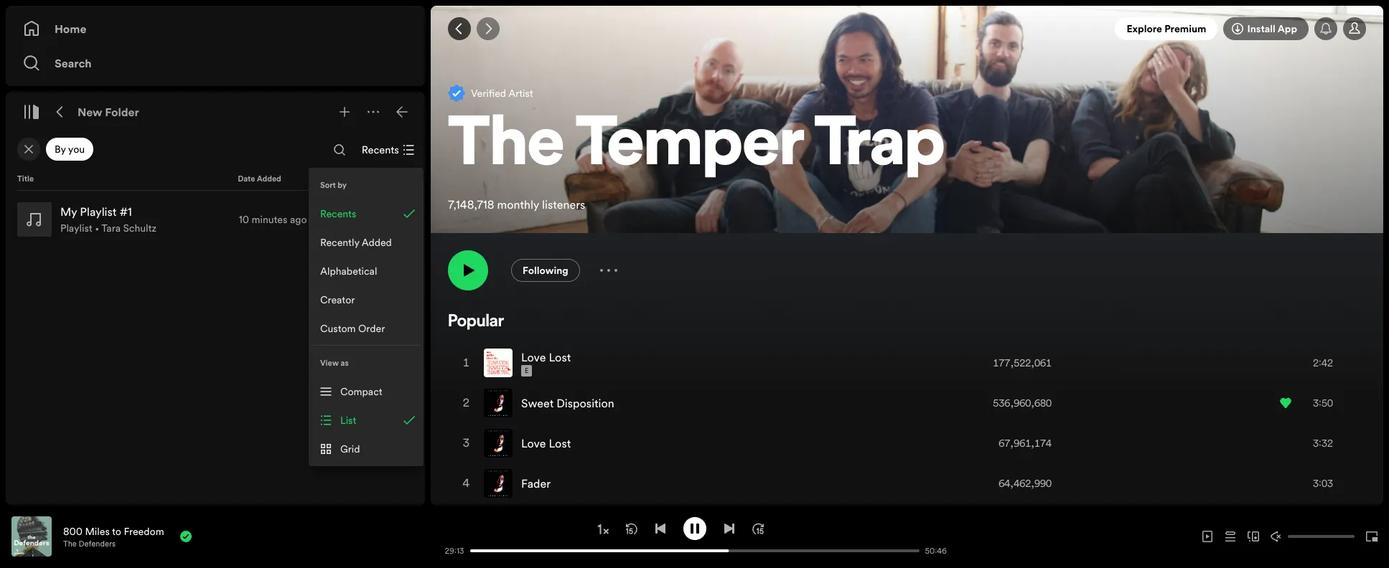 Task type: describe. For each thing, give the bounding box(es) containing it.
explicit element
[[521, 365, 532, 377]]

pause image
[[689, 523, 701, 535]]

creator button
[[312, 286, 421, 315]]

2:42 cell
[[1280, 344, 1354, 383]]

install app link
[[1224, 17, 1309, 40]]

custom order
[[320, 322, 385, 336]]

grid button
[[312, 435, 421, 464]]

love lost cell for 67,961,174
[[484, 424, 577, 463]]

3:32
[[1313, 436, 1334, 451]]

list
[[340, 414, 356, 428]]

none search field inside main element
[[328, 139, 351, 162]]

1 cell from the left
[[461, 505, 473, 543]]

title
[[17, 174, 34, 185]]

sweet disposition
[[521, 396, 615, 411]]

alphabetical
[[320, 264, 377, 279]]

new folder
[[78, 104, 139, 120]]

fader link
[[521, 476, 551, 492]]

as
[[341, 358, 349, 369]]

love lost
[[521, 436, 571, 452]]

main element
[[6, 6, 425, 506]]

playlist • tara schultz
[[60, 221, 157, 236]]

tara
[[102, 221, 121, 236]]

lost for love lost e
[[549, 350, 571, 365]]

lost for love lost
[[549, 436, 571, 452]]

go back image
[[454, 23, 465, 34]]

3:50
[[1313, 396, 1334, 411]]

alphabetical button
[[312, 257, 421, 286]]

By you checkbox
[[46, 138, 93, 161]]

temper
[[576, 113, 803, 182]]

home link
[[23, 14, 408, 43]]

love lost e
[[521, 350, 571, 375]]

3:50 cell
[[1280, 384, 1354, 423]]

sort by menu
[[309, 168, 424, 346]]

new
[[78, 104, 102, 120]]

following button
[[511, 259, 580, 282]]

Recents, List view field
[[349, 138, 424, 162]]

1 love lost link from the top
[[521, 350, 571, 365]]

new folder button
[[75, 101, 142, 124]]

64,462,990
[[999, 477, 1052, 491]]

trap
[[814, 113, 945, 182]]

now playing view image
[[34, 523, 45, 535]]

view as menu
[[309, 346, 424, 467]]

4 cell from the left
[[1280, 505, 1354, 543]]

app
[[1278, 22, 1298, 36]]

fader
[[521, 476, 551, 492]]

sweet disposition link
[[521, 396, 615, 411]]

by
[[55, 142, 66, 157]]

date
[[238, 174, 255, 185]]

love lost cell for 177,522,061
[[484, 344, 577, 383]]

folder
[[105, 104, 139, 120]]

•
[[95, 221, 99, 236]]

by you
[[55, 142, 85, 157]]

custom order button
[[312, 315, 421, 343]]

change speed image
[[596, 523, 610, 537]]

love for love lost
[[521, 436, 546, 452]]

177,522,061
[[993, 356, 1052, 370]]

install
[[1248, 22, 1276, 36]]

previous image
[[655, 523, 666, 535]]

view as
[[320, 358, 349, 369]]

search link
[[23, 49, 408, 78]]

added for date added
[[257, 174, 281, 185]]

view
[[320, 358, 339, 369]]

verified
[[471, 86, 506, 100]]

custom
[[320, 322, 356, 336]]

skip back 15 seconds image
[[626, 523, 637, 535]]



Task type: locate. For each thing, give the bounding box(es) containing it.
artist
[[509, 86, 533, 100]]

popular
[[448, 314, 504, 331]]

recently added button
[[312, 228, 421, 257]]

3 cell from the left
[[979, 505, 1052, 543]]

creator
[[320, 293, 355, 307]]

volume off image
[[1271, 531, 1283, 543]]

grid
[[340, 442, 360, 457]]

0 horizontal spatial added
[[257, 174, 281, 185]]

lost inside love lost e
[[549, 350, 571, 365]]

800
[[63, 525, 83, 539]]

love lost cell up sweet
[[484, 344, 577, 383]]

order
[[358, 322, 385, 336]]

0 horizontal spatial recents
[[320, 207, 356, 221]]

lost down sweet disposition
[[549, 436, 571, 452]]

premium
[[1165, 22, 1207, 36]]

explore premium
[[1127, 22, 1207, 36]]

love up e on the bottom left
[[521, 350, 546, 365]]

go forward image
[[483, 23, 494, 34]]

e
[[525, 367, 529, 375]]

love for love lost e
[[521, 350, 546, 365]]

love lost link down the 'sweet disposition' cell
[[521, 436, 571, 452]]

playlist
[[60, 221, 92, 236]]

1 vertical spatial love lost cell
[[484, 424, 577, 463]]

2 love lost link from the top
[[521, 436, 571, 452]]

the left defenders
[[63, 539, 77, 550]]

miles
[[85, 525, 110, 539]]

love lost cell
[[484, 344, 577, 383], [484, 424, 577, 463]]

29:13
[[445, 546, 464, 557]]

the temper trap
[[448, 113, 945, 182]]

0 vertical spatial lost
[[549, 350, 571, 365]]

800 miles to freedom the defenders
[[63, 525, 164, 550]]

7,148,718 monthly listeners
[[448, 197, 585, 212]]

explore premium button
[[1116, 17, 1218, 40]]

3:03 cell
[[1280, 464, 1354, 503]]

skip forward 15 seconds image
[[752, 523, 764, 535]]

2:42
[[1313, 356, 1334, 370]]

list button
[[312, 406, 421, 435]]

defenders
[[79, 539, 116, 550]]

love up "fader" at the bottom left of page
[[521, 436, 546, 452]]

explore
[[1127, 22, 1163, 36]]

clear filters image
[[23, 144, 34, 155]]

search in your library image
[[334, 144, 345, 156]]

added right date
[[257, 174, 281, 185]]

recents up 'recently'
[[320, 207, 356, 221]]

recently
[[320, 236, 359, 250]]

disposition
[[557, 396, 615, 411]]

recently added
[[320, 236, 392, 250]]

0 vertical spatial love lost link
[[521, 350, 571, 365]]

freedom
[[124, 525, 164, 539]]

home
[[55, 21, 86, 37]]

1 vertical spatial recents
[[320, 207, 356, 221]]

recents
[[361, 143, 399, 158], [320, 207, 356, 221]]

1 horizontal spatial recents
[[361, 143, 399, 158]]

1 vertical spatial love lost link
[[521, 436, 571, 452]]

connect to a device image
[[1248, 531, 1260, 543]]

50:46
[[925, 546, 947, 557]]

next image
[[723, 523, 735, 535]]

recents inside "field"
[[361, 143, 399, 158]]

recents button
[[312, 200, 421, 228]]

added for recently added
[[362, 236, 392, 250]]

love lost link
[[521, 350, 571, 365], [521, 436, 571, 452]]

compact button
[[312, 378, 421, 406]]

schultz
[[123, 221, 157, 236]]

0 horizontal spatial the
[[63, 539, 77, 550]]

1 vertical spatial added
[[362, 236, 392, 250]]

1 love lost cell from the top
[[484, 344, 577, 383]]

compact
[[340, 385, 382, 399]]

search
[[55, 55, 92, 71]]

0 vertical spatial added
[[257, 174, 281, 185]]

what's new image
[[1321, 23, 1332, 34]]

added inside main element
[[257, 174, 281, 185]]

added down the recents button
[[362, 236, 392, 250]]

recents for recents "field"
[[361, 143, 399, 158]]

now playing: 800 miles to freedom by the defenders footer
[[11, 517, 419, 557]]

0 vertical spatial love lost cell
[[484, 344, 577, 383]]

listeners
[[542, 197, 585, 212]]

the down verified artist
[[448, 113, 565, 182]]

67,961,174
[[999, 436, 1052, 451]]

player controls element
[[279, 517, 954, 557]]

love lost cell up "fader" at the bottom left of page
[[484, 424, 577, 463]]

date added
[[238, 174, 281, 185]]

2 cell from the left
[[484, 505, 810, 543]]

monthly
[[497, 197, 539, 212]]

added
[[257, 174, 281, 185], [362, 236, 392, 250]]

1 vertical spatial the
[[63, 539, 77, 550]]

the
[[448, 113, 565, 182], [63, 539, 77, 550]]

1 horizontal spatial added
[[362, 236, 392, 250]]

love inside love lost e
[[521, 350, 546, 365]]

cell
[[461, 505, 473, 543], [484, 505, 810, 543], [979, 505, 1052, 543], [1280, 505, 1354, 543]]

0 vertical spatial love
[[521, 350, 546, 365]]

1 vertical spatial love
[[521, 436, 546, 452]]

1 lost from the top
[[549, 350, 571, 365]]

sort
[[320, 180, 336, 191]]

None search field
[[328, 139, 351, 162]]

sort by
[[320, 180, 347, 191]]

to
[[112, 525, 121, 539]]

verified artist
[[471, 86, 533, 100]]

1 love from the top
[[521, 350, 546, 365]]

1 vertical spatial lost
[[549, 436, 571, 452]]

fader cell
[[484, 464, 557, 503]]

recents inside button
[[320, 207, 356, 221]]

the defenders link
[[63, 539, 116, 550]]

following
[[523, 263, 569, 278]]

group inside main element
[[11, 197, 419, 243]]

the inside 800 miles to freedom the defenders
[[63, 539, 77, 550]]

536,960,680
[[993, 396, 1052, 411]]

love
[[521, 350, 546, 365], [521, 436, 546, 452]]

0 vertical spatial the
[[448, 113, 565, 182]]

lost right explicit element
[[549, 350, 571, 365]]

sweet disposition cell
[[484, 384, 620, 423]]

by
[[338, 180, 347, 191]]

800 miles to freedom link
[[63, 525, 164, 539]]

0 vertical spatial recents
[[361, 143, 399, 158]]

2 love from the top
[[521, 436, 546, 452]]

3:03
[[1313, 477, 1334, 491]]

lost
[[549, 350, 571, 365], [549, 436, 571, 452]]

install app
[[1248, 22, 1298, 36]]

group containing playlist
[[11, 197, 419, 243]]

recents for the recents button
[[320, 207, 356, 221]]

2 lost from the top
[[549, 436, 571, 452]]

1 horizontal spatial the
[[448, 113, 565, 182]]

2 love lost cell from the top
[[484, 424, 577, 463]]

love lost link up e on the bottom left
[[521, 350, 571, 365]]

recents right search in your library icon
[[361, 143, 399, 158]]

group
[[11, 197, 419, 243]]

sweet
[[521, 396, 554, 411]]

you
[[68, 142, 85, 157]]

added inside button
[[362, 236, 392, 250]]

7,148,718
[[448, 197, 494, 212]]

top bar and user menu element
[[431, 6, 1384, 52]]



Task type: vqa. For each thing, say whether or not it's contained in the screenshot.
Your Privacy Choices
no



